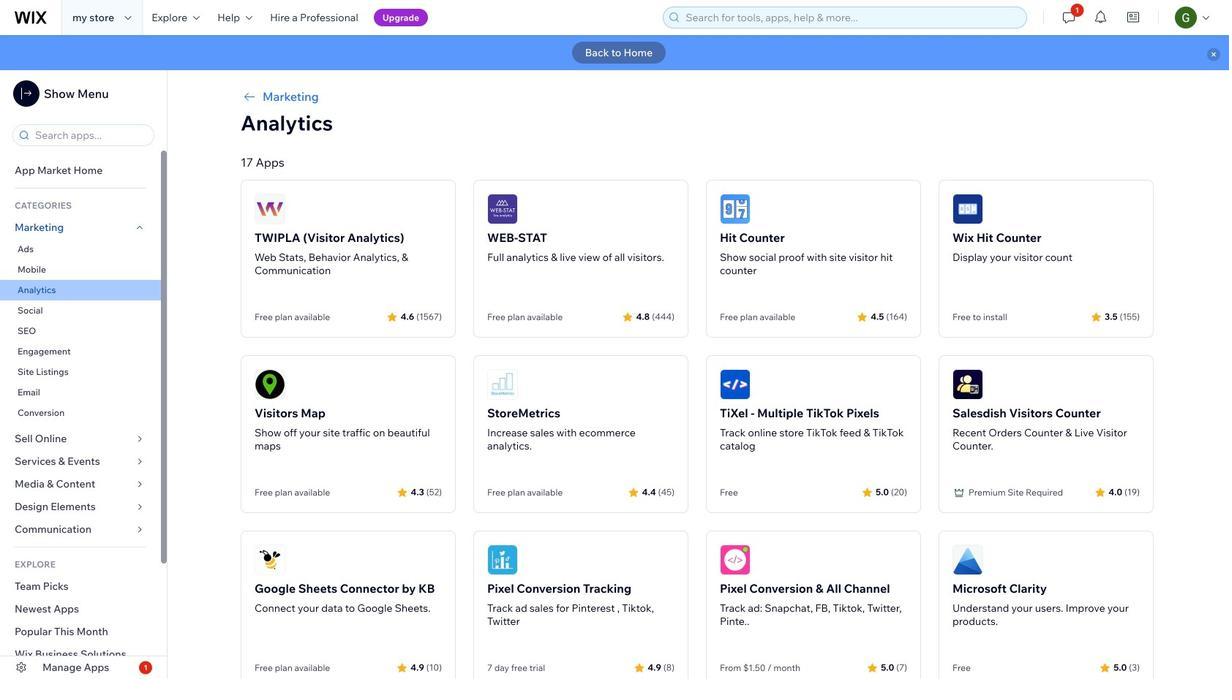 Task type: locate. For each thing, give the bounding box(es) containing it.
pixel conversion & all channel logo image
[[720, 545, 751, 576]]

visitors map logo image
[[255, 370, 285, 400]]

alert
[[0, 35, 1229, 70]]

wix hit counter logo image
[[953, 194, 984, 225]]

salesdish visitors counter logo image
[[953, 370, 984, 400]]

pixel conversion tracking logo image
[[487, 545, 518, 576]]

web-stat logo image
[[487, 194, 518, 225]]

storemetrics logo image
[[487, 370, 518, 400]]

microsoft clarity logo image
[[953, 545, 984, 576]]

tixel ‑ multiple tiktok pixels logo image
[[720, 370, 751, 400]]



Task type: describe. For each thing, give the bounding box(es) containing it.
twipla (visitor analytics) logo image
[[255, 194, 285, 225]]

google sheets connector by kb logo image
[[255, 545, 285, 576]]

Search for tools, apps, help & more... field
[[681, 7, 1023, 28]]

sidebar element
[[0, 70, 168, 680]]

hit counter logo image
[[720, 194, 751, 225]]

Search apps... field
[[31, 125, 149, 146]]



